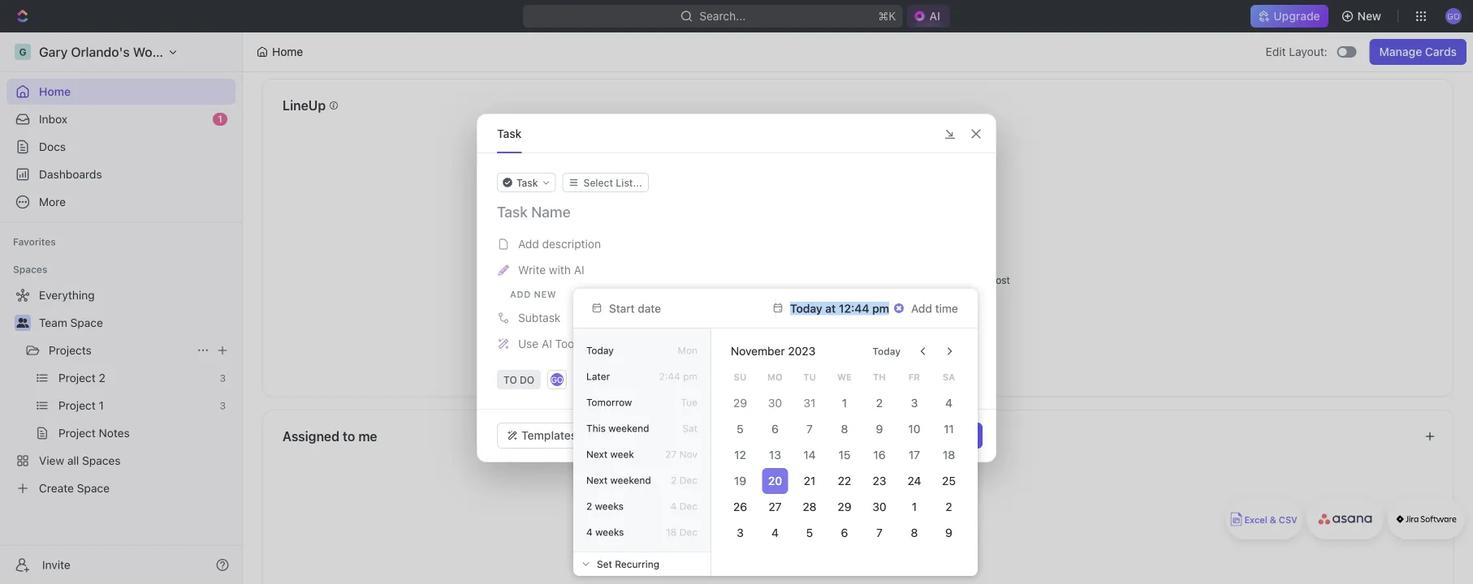 Task type: describe. For each thing, give the bounding box(es) containing it.
2 down the th on the right
[[876, 397, 883, 410]]

1 horizontal spatial 8
[[911, 527, 918, 540]]

later
[[586, 371, 610, 383]]

1 vertical spatial 3
[[737, 527, 744, 540]]

22
[[838, 475, 852, 488]]

14
[[804, 449, 816, 462]]

weekend for this weekend
[[609, 423, 649, 435]]

we
[[838, 372, 852, 383]]

0 horizontal spatial task
[[497, 127, 522, 140]]

&
[[1270, 515, 1277, 526]]

weekend for next weekend
[[610, 475, 651, 487]]

18 for 18
[[943, 449, 955, 462]]

⌘k
[[879, 9, 896, 23]]

home inside sidebar 'navigation'
[[39, 85, 71, 98]]

home link
[[6, 79, 236, 105]]

27 for 27
[[769, 501, 782, 514]]

create task
[[884, 429, 948, 443]]

started.
[[863, 288, 898, 299]]

18 dec
[[666, 527, 698, 539]]

csv
[[1279, 515, 1298, 526]]

excel & csv
[[1245, 515, 1298, 526]]

projects
[[49, 344, 92, 357]]

2 weeks
[[586, 501, 624, 513]]

4 down 20
[[772, 527, 779, 540]]

learn more link
[[901, 288, 953, 299]]

tree inside sidebar 'navigation'
[[6, 283, 236, 502]]

16
[[873, 449, 886, 462]]

this weekend
[[586, 423, 649, 435]]

one
[[905, 275, 922, 286]]

manage cards button
[[1370, 39, 1467, 65]]

add for add new
[[510, 289, 531, 300]]

more
[[930, 288, 953, 299]]

0 vertical spatial 8
[[841, 423, 848, 436]]

0 horizontal spatial today
[[586, 345, 614, 357]]

learn
[[901, 288, 927, 299]]

sidebar navigation
[[0, 32, 243, 585]]

learn more
[[901, 288, 953, 299]]

4 up 11
[[946, 397, 953, 410]]

new button
[[1335, 3, 1391, 29]]

2023
[[788, 345, 816, 358]]

1 vertical spatial 29
[[838, 501, 852, 514]]

2 dec
[[671, 475, 698, 487]]

docs
[[39, 140, 66, 154]]

cards
[[1426, 45, 1457, 58]]

4 up 18 dec
[[671, 501, 677, 513]]

nov
[[680, 449, 698, 461]]

dec for 2 dec
[[680, 475, 698, 487]]

tu
[[804, 372, 816, 383]]

set
[[597, 559, 612, 571]]

15
[[839, 449, 851, 462]]

manage
[[1380, 45, 1423, 58]]

recurring
[[615, 559, 660, 571]]

team space
[[39, 316, 103, 330]]

0 horizontal spatial to
[[343, 429, 355, 445]]

27 for 27 nov
[[665, 449, 677, 461]]

1 inside sidebar 'navigation'
[[218, 113, 223, 125]]

upgrade link
[[1251, 5, 1329, 28]]

today button
[[863, 339, 911, 365]]

31
[[804, 397, 816, 410]]

17
[[909, 449, 920, 462]]

24
[[908, 475, 921, 488]]

21
[[804, 475, 816, 488]]

0 vertical spatial 7
[[807, 423, 813, 436]]

new
[[534, 289, 557, 300]]

team space link
[[39, 310, 232, 336]]

1 vertical spatial 30
[[873, 501, 887, 514]]

4 weeks
[[586, 527, 624, 539]]

write with ai button
[[492, 257, 981, 283]]

add description
[[518, 238, 601, 251]]

tasks
[[867, 275, 891, 286]]

0 horizontal spatial important
[[763, 288, 808, 299]]

weeks for 4 weeks
[[595, 527, 624, 539]]

lineup keeps your most important tasks in one list. add your most important task to get started.
[[706, 275, 1010, 299]]

dec for 18 dec
[[680, 527, 698, 539]]

th
[[873, 372, 886, 383]]

assigned
[[283, 429, 340, 445]]

team
[[39, 316, 67, 330]]

use ai tools
[[518, 337, 583, 351]]

2:44
[[659, 371, 681, 383]]

lineup for lineup keeps your most important tasks in one list. add your most important task to get started.
[[706, 275, 738, 286]]

26
[[733, 501, 747, 514]]

1 most from the left
[[794, 275, 817, 286]]

27 nov
[[665, 449, 698, 461]]

add for add description
[[518, 238, 539, 251]]

1 vertical spatial 9
[[946, 527, 953, 540]]

upgrade
[[1274, 9, 1320, 23]]

docs link
[[6, 134, 236, 160]]

new
[[1358, 9, 1382, 23]]

week
[[610, 449, 634, 461]]

write with ai
[[518, 264, 585, 277]]

1 horizontal spatial important
[[820, 275, 864, 286]]

28
[[803, 501, 817, 514]]

19
[[734, 475, 746, 488]]

create
[[884, 429, 920, 443]]



Task type: vqa. For each thing, say whether or not it's contained in the screenshot.


Task type: locate. For each thing, give the bounding box(es) containing it.
november 2023
[[731, 345, 816, 358]]

manage cards
[[1380, 45, 1457, 58]]

2 dec from the top
[[680, 501, 698, 513]]

0 vertical spatial weeks
[[595, 501, 624, 513]]

layout:
[[1289, 45, 1328, 58]]

sat
[[683, 423, 698, 435]]

excel & csv link
[[1226, 500, 1303, 540]]

add new
[[510, 289, 557, 300]]

today up later
[[586, 345, 614, 357]]

task inside 'create task' button
[[923, 429, 948, 443]]

1 vertical spatial dec
[[680, 501, 698, 513]]

dialog
[[477, 114, 997, 463]]

weeks
[[595, 501, 624, 513], [595, 527, 624, 539]]

27
[[665, 449, 677, 461], [769, 501, 782, 514]]

list.
[[924, 275, 941, 286]]

in
[[894, 275, 902, 286]]

important up get
[[820, 275, 864, 286]]

next week
[[586, 449, 634, 461]]

subtask
[[518, 311, 561, 325]]

1 horizontal spatial today
[[873, 346, 901, 357]]

2 vertical spatial add
[[510, 289, 531, 300]]

edit layout:
[[1266, 45, 1328, 58]]

0 vertical spatial task
[[497, 127, 522, 140]]

27 down 20
[[769, 501, 782, 514]]

1 vertical spatial next
[[586, 475, 608, 487]]

1 vertical spatial task
[[923, 429, 948, 443]]

add inside lineup keeps your most important tasks in one list. add your most important task to get started.
[[944, 275, 962, 286]]

Start date text field
[[609, 302, 738, 315]]

Add time text field
[[911, 302, 960, 315]]

0 horizontal spatial 9
[[876, 423, 883, 436]]

5
[[737, 423, 744, 436], [807, 527, 813, 540]]

tue
[[681, 397, 698, 409]]

0 vertical spatial next
[[586, 449, 608, 461]]

1 vertical spatial weekend
[[610, 475, 651, 487]]

1 next from the top
[[586, 449, 608, 461]]

important down keeps on the top of page
[[763, 288, 808, 299]]

18 for 18 dec
[[666, 527, 677, 539]]

spaces
[[13, 264, 47, 275]]

0 vertical spatial lineup
[[283, 98, 326, 113]]

invite
[[42, 559, 70, 572]]

2:44 pm
[[659, 371, 698, 383]]

dec down 4 dec
[[680, 527, 698, 539]]

1 horizontal spatial task
[[923, 429, 948, 443]]

0 vertical spatial 18
[[943, 449, 955, 462]]

0 horizontal spatial home
[[39, 85, 71, 98]]

next up 2 weeks
[[586, 475, 608, 487]]

next left week
[[586, 449, 608, 461]]

1 horizontal spatial 30
[[873, 501, 887, 514]]

23
[[873, 475, 887, 488]]

6 up 13 in the bottom of the page
[[772, 423, 779, 436]]

edit
[[1266, 45, 1286, 58]]

this
[[586, 423, 606, 435]]

dashboards link
[[6, 162, 236, 188]]

0 horizontal spatial 7
[[807, 423, 813, 436]]

most up task
[[794, 275, 817, 286]]

0 vertical spatial ai
[[574, 264, 585, 277]]

tree
[[6, 283, 236, 502]]

weeks up 4 weeks at the left of the page
[[595, 501, 624, 513]]

space
[[70, 316, 103, 330]]

keeps
[[741, 275, 768, 286]]

6 down "22"
[[841, 527, 848, 540]]

with
[[549, 264, 571, 277]]

dec
[[680, 475, 698, 487], [680, 501, 698, 513], [680, 527, 698, 539]]

0 vertical spatial add
[[518, 238, 539, 251]]

9 left the create
[[876, 423, 883, 436]]

november
[[731, 345, 785, 358]]

0 vertical spatial important
[[820, 275, 864, 286]]

3 dec from the top
[[680, 527, 698, 539]]

1 horizontal spatial your
[[965, 275, 985, 286]]

0 vertical spatial 3
[[911, 397, 918, 410]]

lineup inside lineup keeps your most important tasks in one list. add your most important task to get started.
[[706, 275, 738, 286]]

assigned to me
[[283, 429, 377, 445]]

your right keeps on the top of page
[[771, 275, 791, 286]]

search...
[[700, 9, 746, 23]]

0 horizontal spatial 6
[[772, 423, 779, 436]]

29 down "22"
[[838, 501, 852, 514]]

add inside add description button
[[518, 238, 539, 251]]

Task Name text field
[[497, 202, 980, 222]]

Due date text field
[[790, 302, 890, 315]]

7 down 31 on the bottom of the page
[[807, 423, 813, 436]]

30
[[768, 397, 782, 410], [873, 501, 887, 514]]

1 vertical spatial 5
[[807, 527, 813, 540]]

4 dec
[[671, 501, 698, 513]]

2 down 25
[[946, 501, 953, 514]]

dashboards
[[39, 168, 102, 181]]

add description button
[[492, 232, 981, 257]]

to left get
[[833, 288, 842, 299]]

0 vertical spatial home
[[272, 45, 303, 58]]

0 vertical spatial 6
[[772, 423, 779, 436]]

1
[[218, 113, 223, 125], [842, 397, 847, 410], [912, 501, 917, 514]]

0 horizontal spatial most
[[794, 275, 817, 286]]

mo
[[768, 372, 783, 383]]

0 horizontal spatial 29
[[733, 397, 747, 410]]

2
[[876, 397, 883, 410], [671, 475, 677, 487], [946, 501, 953, 514], [586, 501, 592, 513]]

add
[[518, 238, 539, 251], [944, 275, 962, 286], [510, 289, 531, 300]]

0 vertical spatial to
[[833, 288, 842, 299]]

0 horizontal spatial 27
[[665, 449, 677, 461]]

0 vertical spatial 5
[[737, 423, 744, 436]]

7 down 23
[[876, 527, 883, 540]]

su
[[734, 372, 747, 383]]

add up 'write'
[[518, 238, 539, 251]]

today up the th on the right
[[873, 346, 901, 357]]

10
[[908, 423, 921, 436]]

0 vertical spatial dec
[[680, 475, 698, 487]]

0 horizontal spatial 5
[[737, 423, 744, 436]]

to inside lineup keeps your most important tasks in one list. add your most important task to get started.
[[833, 288, 842, 299]]

1 vertical spatial 1
[[842, 397, 847, 410]]

tree containing team space
[[6, 283, 236, 502]]

to left me
[[343, 429, 355, 445]]

weeks down 2 weeks
[[595, 527, 624, 539]]

0 horizontal spatial 3
[[737, 527, 744, 540]]

today inside button
[[873, 346, 901, 357]]

5 down 28
[[807, 527, 813, 540]]

1 horizontal spatial 1
[[842, 397, 847, 410]]

dec for 4 dec
[[680, 501, 698, 513]]

inbox
[[39, 113, 67, 126]]

1 vertical spatial 18
[[666, 527, 677, 539]]

2 down 27 nov
[[671, 475, 677, 487]]

4 down 2 weeks
[[586, 527, 593, 539]]

write
[[518, 264, 546, 277]]

favorites
[[13, 236, 56, 248]]

2 your from the left
[[965, 275, 985, 286]]

0 horizontal spatial ai
[[542, 337, 552, 351]]

next
[[586, 449, 608, 461], [586, 475, 608, 487]]

18 down 11
[[943, 449, 955, 462]]

0 horizontal spatial 30
[[768, 397, 782, 410]]

1 horizontal spatial ai
[[574, 264, 585, 277]]

next for next weekend
[[586, 475, 608, 487]]

12
[[734, 449, 746, 462]]

1 vertical spatial 6
[[841, 527, 848, 540]]

0 vertical spatial 29
[[733, 397, 747, 410]]

1 horizontal spatial lineup
[[706, 275, 738, 286]]

task
[[497, 127, 522, 140], [923, 429, 948, 443]]

1 vertical spatial home
[[39, 85, 71, 98]]

mon
[[678, 345, 698, 357]]

8 down 24
[[911, 527, 918, 540]]

add left new
[[510, 289, 531, 300]]

3 down fr
[[911, 397, 918, 410]]

use ai tools button
[[492, 331, 981, 357]]

0 horizontal spatial your
[[771, 275, 791, 286]]

1 vertical spatial add
[[944, 275, 962, 286]]

1 vertical spatial lineup
[[706, 275, 738, 286]]

most right list.
[[988, 275, 1010, 286]]

description
[[542, 238, 601, 251]]

dec down 'nov' at the bottom
[[680, 475, 698, 487]]

task button
[[497, 115, 522, 153]]

excel
[[1245, 515, 1268, 526]]

7
[[807, 423, 813, 436], [876, 527, 883, 540]]

ai right 'with'
[[574, 264, 585, 277]]

dialog containing task
[[477, 114, 997, 463]]

next for next week
[[586, 449, 608, 461]]

1 vertical spatial 27
[[769, 501, 782, 514]]

tools
[[555, 337, 583, 351]]

1 horizontal spatial home
[[272, 45, 303, 58]]

subtask button
[[492, 305, 981, 331]]

to
[[833, 288, 842, 299], [343, 429, 355, 445]]

1 horizontal spatial 18
[[943, 449, 955, 462]]

1 vertical spatial 8
[[911, 527, 918, 540]]

30 down mo
[[768, 397, 782, 410]]

1 horizontal spatial 7
[[876, 527, 883, 540]]

create task button
[[875, 423, 958, 449]]

0 vertical spatial weekend
[[609, 423, 649, 435]]

1 vertical spatial ai
[[542, 337, 552, 351]]

dec down 2 dec
[[680, 501, 698, 513]]

projects link
[[49, 338, 190, 364]]

user group image
[[17, 318, 29, 328]]

1 vertical spatial to
[[343, 429, 355, 445]]

1 your from the left
[[771, 275, 791, 286]]

2 horizontal spatial 1
[[912, 501, 917, 514]]

today
[[586, 345, 614, 357], [873, 346, 901, 357]]

2 most from the left
[[988, 275, 1010, 286]]

add up more
[[944, 275, 962, 286]]

your right list.
[[965, 275, 985, 286]]

1 dec from the top
[[680, 475, 698, 487]]

1 horizontal spatial most
[[988, 275, 1010, 286]]

30 down 23
[[873, 501, 887, 514]]

1 vertical spatial weeks
[[595, 527, 624, 539]]

1 horizontal spatial 3
[[911, 397, 918, 410]]

weekend down week
[[610, 475, 651, 487]]

0 horizontal spatial 18
[[666, 527, 677, 539]]

get
[[845, 288, 860, 299]]

2 next from the top
[[586, 475, 608, 487]]

3 down 26
[[737, 527, 744, 540]]

2 vertical spatial 1
[[912, 501, 917, 514]]

pencil image
[[498, 265, 509, 276]]

2 up 4 weeks at the left of the page
[[586, 501, 592, 513]]

0 horizontal spatial 1
[[218, 113, 223, 125]]

1 vertical spatial important
[[763, 288, 808, 299]]

25
[[942, 475, 956, 488]]

2 vertical spatial dec
[[680, 527, 698, 539]]

27 left 'nov' at the bottom
[[665, 449, 677, 461]]

1 horizontal spatial 5
[[807, 527, 813, 540]]

fr
[[909, 372, 920, 383]]

lineup for lineup
[[283, 98, 326, 113]]

0 horizontal spatial 8
[[841, 423, 848, 436]]

9 down 25
[[946, 527, 953, 540]]

ai right use
[[542, 337, 552, 351]]

11
[[944, 423, 954, 436]]

weeks for 2 weeks
[[595, 501, 624, 513]]

sa
[[943, 372, 955, 383]]

29 down su
[[733, 397, 747, 410]]

0 vertical spatial 30
[[768, 397, 782, 410]]

0 vertical spatial 9
[[876, 423, 883, 436]]

8 up 15
[[841, 423, 848, 436]]

0 vertical spatial 1
[[218, 113, 223, 125]]

1 vertical spatial 7
[[876, 527, 883, 540]]

18 down 4 dec
[[666, 527, 677, 539]]

weekend up week
[[609, 423, 649, 435]]

20
[[768, 475, 782, 488]]

0 vertical spatial 27
[[665, 449, 677, 461]]

1 horizontal spatial to
[[833, 288, 842, 299]]

0 horizontal spatial lineup
[[283, 98, 326, 113]]

5 up 12
[[737, 423, 744, 436]]

1 horizontal spatial 29
[[838, 501, 852, 514]]

1 horizontal spatial 6
[[841, 527, 848, 540]]

1 horizontal spatial 27
[[769, 501, 782, 514]]

1 horizontal spatial 9
[[946, 527, 953, 540]]

set recurring
[[597, 559, 660, 571]]



